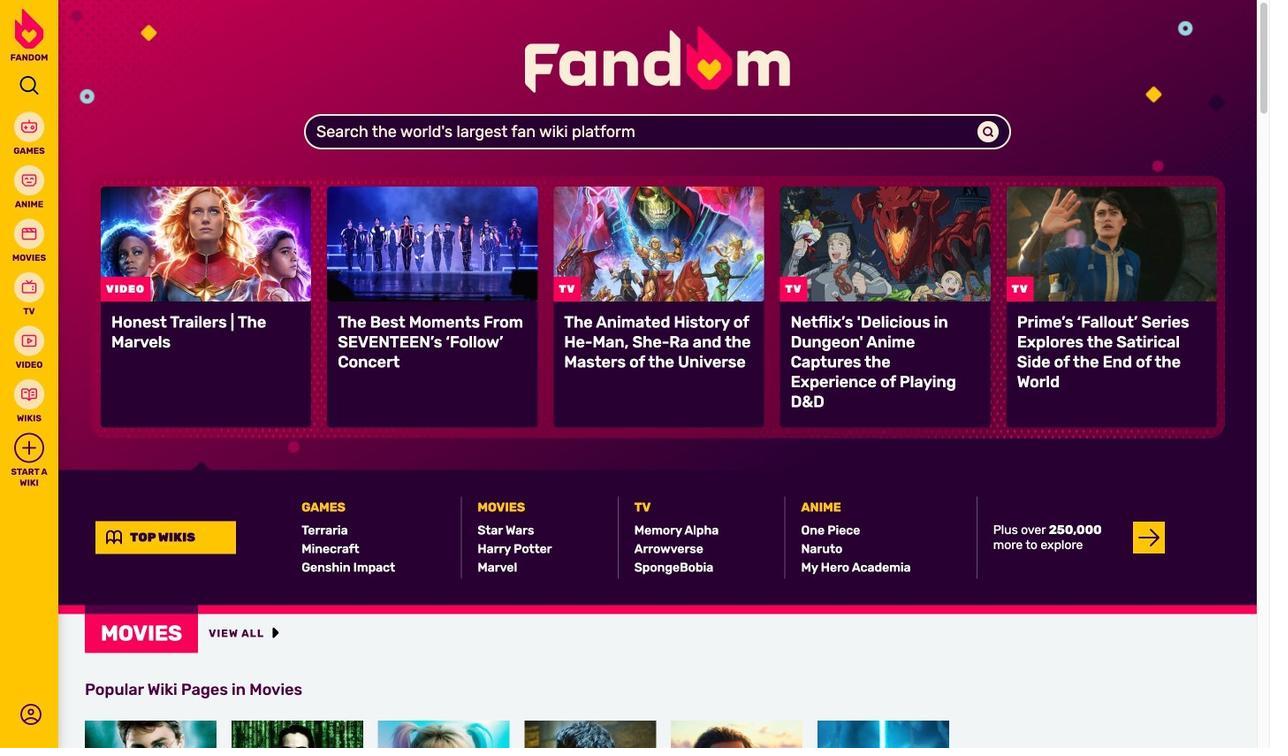 Task type: locate. For each thing, give the bounding box(es) containing it.
1 vertical spatial small image
[[267, 625, 283, 641]]

small image
[[106, 529, 122, 545], [267, 625, 283, 641]]

0 vertical spatial small image
[[106, 529, 122, 545]]

fandom image
[[525, 27, 791, 93]]

submit image
[[983, 127, 994, 137]]



Task type: vqa. For each thing, say whether or not it's contained in the screenshot.
'FANDOM' image
yes



Task type: describe. For each thing, give the bounding box(es) containing it.
0 horizontal spatial small image
[[106, 529, 122, 545]]

1 horizontal spatial small image
[[267, 625, 283, 641]]



